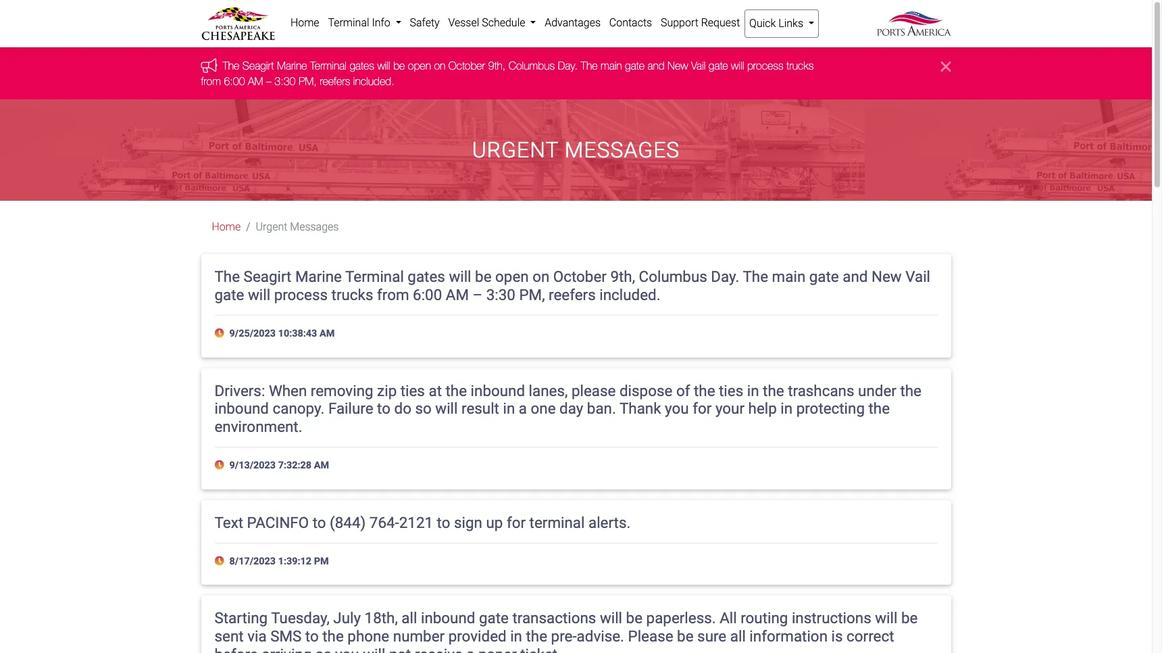 Task type: locate. For each thing, give the bounding box(es) containing it.
1 vertical spatial you
[[335, 646, 359, 653]]

1 vertical spatial terminal
[[310, 60, 347, 72]]

clock image
[[215, 460, 227, 470], [215, 556, 227, 566]]

all down all
[[731, 627, 746, 645]]

0 horizontal spatial pm,
[[299, 75, 317, 87]]

new
[[668, 60, 689, 72], [872, 268, 902, 285]]

6:00 inside alert
[[224, 75, 245, 87]]

1 vertical spatial seagirt
[[244, 268, 292, 285]]

urgent
[[472, 137, 559, 163], [256, 221, 288, 233]]

bullhorn image
[[201, 58, 223, 73]]

1 horizontal spatial trucks
[[787, 60, 814, 72]]

0 vertical spatial a
[[519, 400, 527, 417]]

0 vertical spatial open
[[408, 60, 431, 72]]

do
[[394, 400, 412, 417]]

all
[[402, 609, 417, 627], [731, 627, 746, 645]]

you down of
[[665, 400, 689, 417]]

0 vertical spatial 9th,
[[488, 60, 506, 72]]

0 horizontal spatial october
[[449, 60, 485, 72]]

1 horizontal spatial for
[[693, 400, 712, 417]]

0 vertical spatial marine
[[277, 60, 307, 72]]

ties up your on the bottom right
[[719, 382, 744, 399]]

to down zip
[[377, 400, 391, 417]]

the seagirt marine terminal gates will be open on october 9th, columbus day. the main gate and new vail gate will process trucks from 6:00 am – 3:30 pm, reefers included. inside the seagirt marine terminal gates will be open on october 9th, columbus day. the main gate and new vail gate will process trucks from 6:00 am – 3:30 pm, reefers included. alert
[[201, 60, 814, 87]]

1 vertical spatial october
[[554, 268, 607, 285]]

process
[[748, 60, 784, 72], [274, 286, 328, 304]]

in right help
[[781, 400, 793, 417]]

in up paper
[[511, 627, 523, 645]]

to up as
[[305, 627, 319, 645]]

0 horizontal spatial home
[[212, 221, 241, 233]]

1 horizontal spatial –
[[473, 286, 483, 304]]

clock image
[[215, 329, 227, 338]]

open inside the seagirt marine terminal gates will be open on october 9th, columbus day. the main gate and new vail gate will process trucks from 6:00 am – 3:30 pm, reefers included. link
[[408, 60, 431, 72]]

1 horizontal spatial urgent messages
[[472, 137, 680, 163]]

0 horizontal spatial a
[[467, 646, 475, 653]]

0 horizontal spatial trucks
[[332, 286, 374, 304]]

0 horizontal spatial all
[[402, 609, 417, 627]]

new inside alert
[[668, 60, 689, 72]]

0 horizontal spatial vail
[[692, 60, 706, 72]]

all
[[720, 609, 737, 627]]

–
[[266, 75, 272, 87], [473, 286, 483, 304]]

when
[[269, 382, 307, 399]]

1 vertical spatial trucks
[[332, 286, 374, 304]]

0 vertical spatial and
[[648, 60, 665, 72]]

inbound
[[471, 382, 525, 399], [215, 400, 269, 417], [421, 609, 476, 627]]

2 ties from the left
[[719, 382, 744, 399]]

1 vertical spatial main
[[772, 268, 806, 285]]

the right "at"
[[446, 382, 467, 399]]

to left sign
[[437, 514, 451, 531]]

(844)
[[330, 514, 366, 531]]

0 vertical spatial urgent messages
[[472, 137, 680, 163]]

july
[[334, 609, 361, 627]]

inbound up result
[[471, 382, 525, 399]]

0 horizontal spatial columbus
[[509, 60, 555, 72]]

the up as
[[323, 627, 344, 645]]

am
[[248, 75, 263, 87], [446, 286, 469, 304], [320, 328, 335, 339], [314, 460, 329, 471]]

9/25/2023
[[230, 328, 276, 339]]

ticket.
[[521, 646, 562, 653]]

main
[[601, 60, 622, 72], [772, 268, 806, 285]]

the up ticket.
[[526, 627, 548, 645]]

1 horizontal spatial columbus
[[639, 268, 708, 285]]

0 vertical spatial main
[[601, 60, 622, 72]]

1 horizontal spatial 9th,
[[611, 268, 636, 285]]

from inside the seagirt marine terminal gates will be open on october 9th, columbus day. the main gate and new vail gate will process trucks from 6:00 am – 3:30 pm, reefers included. link
[[201, 75, 221, 87]]

1 vertical spatial from
[[377, 286, 409, 304]]

included.
[[353, 75, 395, 87], [600, 286, 661, 304]]

failure
[[328, 400, 374, 417]]

the seagirt marine terminal gates will be open on october 9th, columbus day. the main gate and new vail gate will process trucks from 6:00 am – 3:30 pm, reefers included. link
[[201, 60, 814, 87]]

starting tuesday, july 18th, all inbound gate transactions will be paperless. all routing instructions will be sent via sms to the phone number provided in the pre-advise. please be sure all information is correct before arriving as you will not receive a paper ticket.
[[215, 609, 918, 653]]

7:32:28
[[278, 460, 312, 471]]

0 vertical spatial day.
[[558, 60, 578, 72]]

6:00
[[224, 75, 245, 87], [413, 286, 442, 304]]

0 vertical spatial home link
[[286, 9, 324, 37]]

removing
[[311, 382, 374, 399]]

1 vertical spatial for
[[507, 514, 526, 531]]

vessel schedule link
[[444, 9, 541, 37]]

1 horizontal spatial open
[[496, 268, 529, 285]]

0 vertical spatial vail
[[692, 60, 706, 72]]

2 clock image from the top
[[215, 556, 227, 566]]

0 vertical spatial –
[[266, 75, 272, 87]]

vail
[[692, 60, 706, 72], [906, 268, 931, 285]]

1 clock image from the top
[[215, 460, 227, 470]]

all up number on the bottom of page
[[402, 609, 417, 627]]

0 horizontal spatial you
[[335, 646, 359, 653]]

9th, inside the seagirt marine terminal gates will be open on october 9th, columbus day. the main gate and new vail gate will process trucks from 6:00 am – 3:30 pm, reefers included. link
[[488, 60, 506, 72]]

you inside drivers: when removing zip ties at the inbound lanes, please dispose of the ties in the trashcans under the inbound canopy.  failure to do so will result in a one day ban. thank you for your help in protecting the environment.
[[665, 400, 689, 417]]

1 horizontal spatial messages
[[565, 137, 680, 163]]

be inside alert
[[394, 60, 405, 72]]

0 horizontal spatial for
[[507, 514, 526, 531]]

reefers inside the seagirt marine terminal gates will be open on october 9th, columbus day. the main gate and new vail gate will process trucks from 6:00 am – 3:30 pm, reefers included. link
[[320, 75, 350, 87]]

1 horizontal spatial main
[[772, 268, 806, 285]]

home
[[291, 16, 320, 29], [212, 221, 241, 233]]

is
[[832, 627, 843, 645]]

1 horizontal spatial 3:30
[[487, 286, 516, 304]]

a
[[519, 400, 527, 417], [467, 646, 475, 653]]

please
[[628, 627, 674, 645]]

0 horizontal spatial and
[[648, 60, 665, 72]]

gate inside starting tuesday, july 18th, all inbound gate transactions will be paperless. all routing instructions will be sent via sms to the phone number provided in the pre-advise. please be sure all information is correct before arriving as you will not receive a paper ticket.
[[479, 609, 509, 627]]

in
[[748, 382, 760, 399], [503, 400, 515, 417], [781, 400, 793, 417], [511, 627, 523, 645]]

you right as
[[335, 646, 359, 653]]

home link
[[286, 9, 324, 37], [212, 221, 241, 233]]

vail inside alert
[[692, 60, 706, 72]]

seagirt right bullhorn icon
[[243, 60, 274, 72]]

drivers:
[[215, 382, 265, 399]]

0 vertical spatial 3:30
[[275, 75, 296, 87]]

clock image left 9/13/2023
[[215, 460, 227, 470]]

0 vertical spatial messages
[[565, 137, 680, 163]]

1 horizontal spatial new
[[872, 268, 902, 285]]

vessel
[[449, 16, 480, 29]]

text
[[215, 514, 243, 531]]

open
[[408, 60, 431, 72], [496, 268, 529, 285]]

urgent messages
[[472, 137, 680, 163], [256, 221, 339, 233]]

the
[[446, 382, 467, 399], [694, 382, 716, 399], [763, 382, 785, 399], [901, 382, 922, 399], [869, 400, 890, 417], [323, 627, 344, 645], [526, 627, 548, 645]]

0 vertical spatial you
[[665, 400, 689, 417]]

1 vertical spatial reefers
[[549, 286, 596, 304]]

info
[[372, 16, 391, 29]]

1 vertical spatial a
[[467, 646, 475, 653]]

1 vertical spatial the seagirt marine terminal gates will be open on october 9th, columbus day. the main gate and new vail gate will process trucks from 6:00 am – 3:30 pm, reefers included.
[[215, 268, 931, 304]]

1 vertical spatial all
[[731, 627, 746, 645]]

ties
[[401, 382, 425, 399], [719, 382, 744, 399]]

1 vertical spatial home
[[212, 221, 241, 233]]

1 vertical spatial gates
[[408, 268, 445, 285]]

0 horizontal spatial gates
[[350, 60, 375, 72]]

marine
[[277, 60, 307, 72], [295, 268, 342, 285]]

3:30
[[275, 75, 296, 87], [487, 286, 516, 304]]

for right up
[[507, 514, 526, 531]]

0 vertical spatial gates
[[350, 60, 375, 72]]

the right of
[[694, 382, 716, 399]]

0 horizontal spatial new
[[668, 60, 689, 72]]

seagirt up '9/25/2023 10:38:43 am'
[[244, 268, 292, 285]]

0 vertical spatial new
[[668, 60, 689, 72]]

0 vertical spatial seagirt
[[243, 60, 274, 72]]

inbound up receive
[[421, 609, 476, 627]]

0 horizontal spatial 9th,
[[488, 60, 506, 72]]

and inside alert
[[648, 60, 665, 72]]

trucks
[[787, 60, 814, 72], [332, 286, 374, 304]]

pm,
[[299, 75, 317, 87], [520, 286, 545, 304]]

routing
[[741, 609, 789, 627]]

0 vertical spatial october
[[449, 60, 485, 72]]

contacts link
[[605, 9, 657, 37]]

0 vertical spatial all
[[402, 609, 417, 627]]

0 vertical spatial pm,
[[299, 75, 317, 87]]

0 vertical spatial for
[[693, 400, 712, 417]]

0 vertical spatial clock image
[[215, 460, 227, 470]]

1 horizontal spatial all
[[731, 627, 746, 645]]

9th,
[[488, 60, 506, 72], [611, 268, 636, 285]]

764-
[[370, 514, 399, 531]]

2 vertical spatial inbound
[[421, 609, 476, 627]]

1 vertical spatial new
[[872, 268, 902, 285]]

0 horizontal spatial reefers
[[320, 75, 350, 87]]

1 horizontal spatial vail
[[906, 268, 931, 285]]

paper
[[479, 646, 517, 653]]

october inside alert
[[449, 60, 485, 72]]

1 horizontal spatial process
[[748, 60, 784, 72]]

on
[[434, 60, 446, 72], [533, 268, 550, 285]]

1 vertical spatial 6:00
[[413, 286, 442, 304]]

0 horizontal spatial day.
[[558, 60, 578, 72]]

0 horizontal spatial urgent
[[256, 221, 288, 233]]

a down provided
[[467, 646, 475, 653]]

0 horizontal spatial open
[[408, 60, 431, 72]]

inbound down the "drivers:"
[[215, 400, 269, 417]]

1 horizontal spatial and
[[843, 268, 868, 285]]

alerts.
[[589, 514, 631, 531]]

0 vertical spatial trucks
[[787, 60, 814, 72]]

1 vertical spatial messages
[[290, 221, 339, 233]]

1 vertical spatial clock image
[[215, 556, 227, 566]]

reefers
[[320, 75, 350, 87], [549, 286, 596, 304]]

0 vertical spatial columbus
[[509, 60, 555, 72]]

request
[[702, 16, 740, 29]]

will inside drivers: when removing zip ties at the inbound lanes, please dispose of the ties in the trashcans under the inbound canopy.  failure to do so will result in a one day ban. thank you for your help in protecting the environment.
[[436, 400, 458, 417]]

the right under
[[901, 382, 922, 399]]

terminal
[[328, 16, 369, 29], [310, 60, 347, 72], [345, 268, 404, 285]]

process down quick
[[748, 60, 784, 72]]

inbound inside starting tuesday, july 18th, all inbound gate transactions will be paperless. all routing instructions will be sent via sms to the phone number provided in the pre-advise. please be sure all information is correct before arriving as you will not receive a paper ticket.
[[421, 609, 476, 627]]

0 horizontal spatial from
[[201, 75, 221, 87]]

ties up do
[[401, 382, 425, 399]]

columbus
[[509, 60, 555, 72], [639, 268, 708, 285]]

1 vertical spatial on
[[533, 268, 550, 285]]

for left your on the bottom right
[[693, 400, 712, 417]]

canopy.
[[273, 400, 325, 417]]

0 horizontal spatial on
[[434, 60, 446, 72]]

transactions
[[513, 609, 597, 627]]

0 horizontal spatial ties
[[401, 382, 425, 399]]

1 vertical spatial –
[[473, 286, 483, 304]]

safety link
[[406, 9, 444, 37]]

0 vertical spatial process
[[748, 60, 784, 72]]

phone
[[348, 627, 390, 645]]

up
[[486, 514, 503, 531]]

a left one
[[519, 400, 527, 417]]

please
[[572, 382, 616, 399]]

gates
[[350, 60, 375, 72], [408, 268, 445, 285]]

the
[[223, 60, 240, 72], [581, 60, 598, 72], [215, 268, 240, 285], [743, 268, 769, 285]]

gates inside alert
[[350, 60, 375, 72]]

main inside alert
[[601, 60, 622, 72]]

0 horizontal spatial home link
[[212, 221, 241, 233]]

quick
[[750, 17, 776, 30]]

process up 10:38:43
[[274, 286, 328, 304]]

will
[[378, 60, 391, 72], [732, 60, 745, 72], [449, 268, 472, 285], [248, 286, 271, 304], [436, 400, 458, 417], [600, 609, 623, 627], [876, 609, 898, 627], [363, 646, 386, 653]]

1 horizontal spatial home link
[[286, 9, 324, 37]]

0 vertical spatial reefers
[[320, 75, 350, 87]]

clock image left 8/17/2023 on the bottom of the page
[[215, 556, 227, 566]]

1 vertical spatial included.
[[600, 286, 661, 304]]

1 vertical spatial and
[[843, 268, 868, 285]]



Task type: vqa. For each thing, say whether or not it's contained in the screenshot.
Terminal Tariff link
no



Task type: describe. For each thing, give the bounding box(es) containing it.
1 vertical spatial 9th,
[[611, 268, 636, 285]]

to inside starting tuesday, july 18th, all inbound gate transactions will be paperless. all routing instructions will be sent via sms to the phone number provided in the pre-advise. please be sure all information is correct before arriving as you will not receive a paper ticket.
[[305, 627, 319, 645]]

advantages link
[[541, 9, 605, 37]]

9/25/2023 10:38:43 am
[[227, 328, 335, 339]]

pacinfo
[[247, 514, 309, 531]]

day
[[560, 400, 584, 417]]

in right result
[[503, 400, 515, 417]]

sure
[[698, 627, 727, 645]]

receive
[[415, 646, 463, 653]]

quick links
[[750, 17, 806, 30]]

1:39:12
[[278, 555, 312, 567]]

sms
[[271, 627, 302, 645]]

ban.
[[587, 400, 616, 417]]

dispose
[[620, 382, 673, 399]]

zip
[[377, 382, 397, 399]]

1 vertical spatial vail
[[906, 268, 931, 285]]

your
[[716, 400, 745, 417]]

1 horizontal spatial day.
[[711, 268, 740, 285]]

before
[[215, 646, 258, 653]]

number
[[393, 627, 445, 645]]

instructions
[[792, 609, 872, 627]]

1 horizontal spatial on
[[533, 268, 550, 285]]

terminal info
[[328, 16, 393, 29]]

advantages
[[545, 16, 601, 29]]

for inside drivers: when removing zip ties at the inbound lanes, please dispose of the ties in the trashcans under the inbound canopy.  failure to do so will result in a one day ban. thank you for your help in protecting the environment.
[[693, 400, 712, 417]]

correct
[[847, 627, 895, 645]]

1 vertical spatial home link
[[212, 221, 241, 233]]

in up help
[[748, 382, 760, 399]]

pm, inside the seagirt marine terminal gates will be open on october 9th, columbus day. the main gate and new vail gate will process trucks from 6:00 am – 3:30 pm, reefers included. link
[[299, 75, 317, 87]]

1 horizontal spatial urgent
[[472, 137, 559, 163]]

so
[[415, 400, 432, 417]]

schedule
[[482, 16, 526, 29]]

1 ties from the left
[[401, 382, 425, 399]]

9/13/2023
[[230, 460, 276, 471]]

support request link
[[657, 9, 745, 37]]

0 vertical spatial terminal
[[328, 16, 369, 29]]

1 vertical spatial inbound
[[215, 400, 269, 417]]

sent
[[215, 627, 244, 645]]

you inside starting tuesday, july 18th, all inbound gate transactions will be paperless. all routing instructions will be sent via sms to the phone number provided in the pre-advise. please be sure all information is correct before arriving as you will not receive a paper ticket.
[[335, 646, 359, 653]]

1 horizontal spatial gates
[[408, 268, 445, 285]]

quick links link
[[745, 9, 820, 38]]

2121
[[399, 514, 433, 531]]

safety
[[410, 16, 440, 29]]

lanes,
[[529, 382, 568, 399]]

advise.
[[577, 627, 625, 645]]

environment.
[[215, 418, 303, 436]]

text pacinfo to (844) 764-2121 to sign up for terminal alerts.
[[215, 514, 631, 531]]

to inside drivers: when removing zip ties at the inbound lanes, please dispose of the ties in the trashcans under the inbound canopy.  failure to do so will result in a one day ban. thank you for your help in protecting the environment.
[[377, 400, 391, 417]]

process inside alert
[[748, 60, 784, 72]]

in inside starting tuesday, july 18th, all inbound gate transactions will be paperless. all routing instructions will be sent via sms to the phone number provided in the pre-advise. please be sure all information is correct before arriving as you will not receive a paper ticket.
[[511, 627, 523, 645]]

terminal
[[530, 514, 585, 531]]

8/17/2023
[[230, 555, 276, 567]]

terminal info link
[[324, 9, 406, 37]]

a inside starting tuesday, july 18th, all inbound gate transactions will be paperless. all routing instructions will be sent via sms to the phone number provided in the pre-advise. please be sure all information is correct before arriving as you will not receive a paper ticket.
[[467, 646, 475, 653]]

1 horizontal spatial reefers
[[549, 286, 596, 304]]

1 horizontal spatial october
[[554, 268, 607, 285]]

one
[[531, 400, 556, 417]]

0 vertical spatial inbound
[[471, 382, 525, 399]]

seagirt inside alert
[[243, 60, 274, 72]]

paperless.
[[647, 609, 716, 627]]

of
[[677, 382, 691, 399]]

to left (844)
[[313, 514, 326, 531]]

not
[[389, 646, 411, 653]]

18th,
[[365, 609, 398, 627]]

1 horizontal spatial pm,
[[520, 286, 545, 304]]

1 vertical spatial urgent
[[256, 221, 288, 233]]

9/13/2023 7:32:28 am
[[227, 460, 329, 471]]

3:30 inside alert
[[275, 75, 296, 87]]

1 vertical spatial process
[[274, 286, 328, 304]]

links
[[779, 17, 804, 30]]

8/17/2023 1:39:12 pm
[[227, 555, 329, 567]]

tuesday,
[[271, 609, 330, 627]]

via
[[248, 627, 267, 645]]

clock image for text pacinfo to (844) 764-2121 to sign up for terminal alerts.
[[215, 556, 227, 566]]

support request
[[661, 16, 740, 29]]

arriving
[[262, 646, 312, 653]]

1 horizontal spatial 6:00
[[413, 286, 442, 304]]

starting
[[215, 609, 268, 627]]

0 horizontal spatial messages
[[290, 221, 339, 233]]

0 horizontal spatial urgent messages
[[256, 221, 339, 233]]

1 vertical spatial marine
[[295, 268, 342, 285]]

trucks inside alert
[[787, 60, 814, 72]]

terminal inside alert
[[310, 60, 347, 72]]

the seagirt marine terminal gates will be open on october 9th, columbus day. the main gate and new vail gate will process trucks from 6:00 am – 3:30 pm, reefers included. alert
[[0, 48, 1153, 99]]

help
[[749, 400, 777, 417]]

close image
[[941, 58, 952, 75]]

the up help
[[763, 382, 785, 399]]

1 horizontal spatial from
[[377, 286, 409, 304]]

columbus inside the seagirt marine terminal gates will be open on october 9th, columbus day. the main gate and new vail gate will process trucks from 6:00 am – 3:30 pm, reefers included. link
[[509, 60, 555, 72]]

1 horizontal spatial home
[[291, 16, 320, 29]]

trashcans
[[788, 382, 855, 399]]

1 vertical spatial 3:30
[[487, 286, 516, 304]]

pre-
[[551, 627, 577, 645]]

1 vertical spatial open
[[496, 268, 529, 285]]

pm
[[314, 555, 329, 567]]

information
[[750, 627, 828, 645]]

clock image for drivers: when removing zip ties at the inbound lanes, please dispose of the ties in the trashcans under the inbound canopy.  failure to do so will result in a one day ban. thank you for your help in protecting the environment.
[[215, 460, 227, 470]]

under
[[859, 382, 897, 399]]

– inside alert
[[266, 75, 272, 87]]

result
[[462, 400, 500, 417]]

drivers: when removing zip ties at the inbound lanes, please dispose of the ties in the trashcans under the inbound canopy.  failure to do so will result in a one day ban. thank you for your help in protecting the environment.
[[215, 382, 922, 436]]

thank
[[620, 400, 662, 417]]

protecting
[[797, 400, 865, 417]]

marine inside the seagirt marine terminal gates will be open on october 9th, columbus day. the main gate and new vail gate will process trucks from 6:00 am – 3:30 pm, reefers included. link
[[277, 60, 307, 72]]

provided
[[449, 627, 507, 645]]

2 vertical spatial terminal
[[345, 268, 404, 285]]

the down under
[[869, 400, 890, 417]]

at
[[429, 382, 442, 399]]

1 vertical spatial columbus
[[639, 268, 708, 285]]

contacts
[[610, 16, 652, 29]]

am inside alert
[[248, 75, 263, 87]]

day. inside alert
[[558, 60, 578, 72]]

on inside alert
[[434, 60, 446, 72]]

support
[[661, 16, 699, 29]]

a inside drivers: when removing zip ties at the inbound lanes, please dispose of the ties in the trashcans under the inbound canopy.  failure to do so will result in a one day ban. thank you for your help in protecting the environment.
[[519, 400, 527, 417]]

vessel schedule
[[449, 16, 528, 29]]

sign
[[454, 514, 483, 531]]

1 horizontal spatial included.
[[600, 286, 661, 304]]

included. inside alert
[[353, 75, 395, 87]]

10:38:43
[[278, 328, 317, 339]]

as
[[316, 646, 332, 653]]



